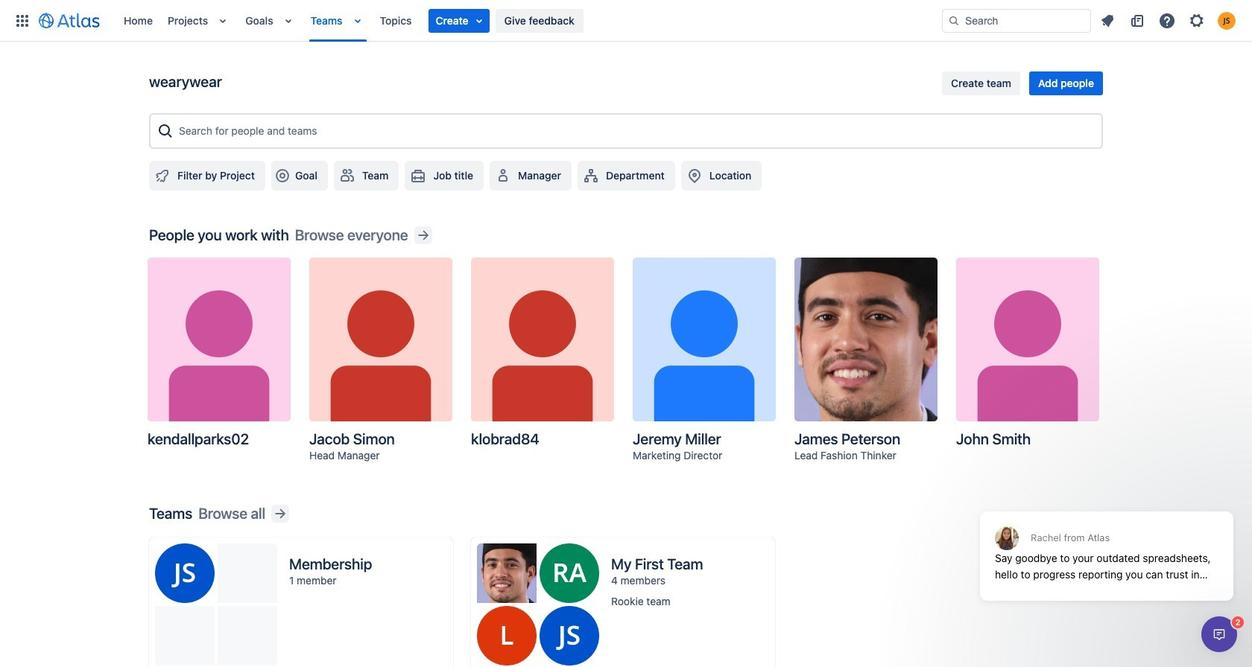 Task type: describe. For each thing, give the bounding box(es) containing it.
0 horizontal spatial list
[[116, 0, 942, 41]]

Search for people and teams field
[[174, 118, 1096, 145]]

switch to... image
[[13, 12, 31, 29]]

1 horizontal spatial list
[[1094, 9, 1243, 32]]

browse everyone image
[[414, 227, 432, 244]]



Task type: vqa. For each thing, say whether or not it's contained in the screenshot.
the Help image
yes



Task type: locate. For each thing, give the bounding box(es) containing it.
Search field
[[942, 9, 1091, 32]]

1 vertical spatial dialog
[[1202, 617, 1237, 653]]

settings image
[[1188, 12, 1206, 29]]

list
[[116, 0, 942, 41], [1094, 9, 1243, 32]]

None search field
[[942, 9, 1091, 32]]

top element
[[9, 0, 942, 41]]

list item
[[428, 9, 489, 32]]

dialog
[[973, 476, 1241, 613], [1202, 617, 1237, 653]]

notifications image
[[1099, 12, 1117, 29]]

search image
[[948, 15, 960, 26]]

account image
[[1218, 12, 1236, 29]]

browse all image
[[271, 505, 289, 523]]

help image
[[1158, 12, 1176, 29]]

banner
[[0, 0, 1252, 42]]

0 vertical spatial dialog
[[973, 476, 1241, 613]]

search for people and teams image
[[157, 122, 174, 140]]

list item inside top element
[[428, 9, 489, 32]]



